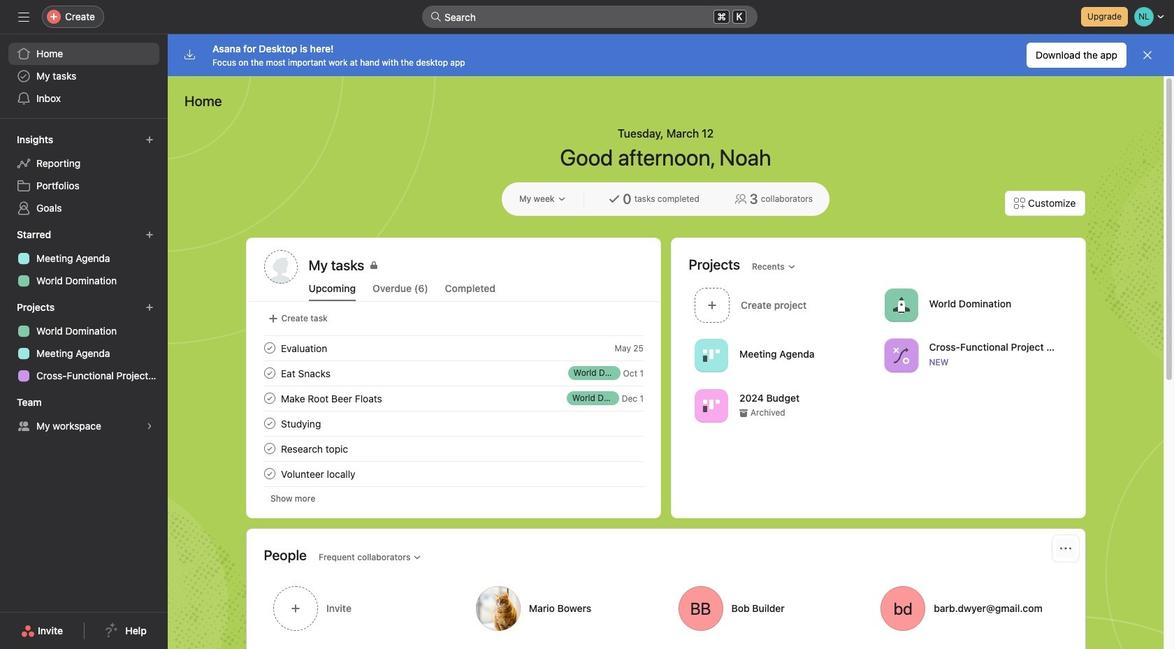 Task type: vqa. For each thing, say whether or not it's contained in the screenshot.
Insights element
yes



Task type: describe. For each thing, give the bounding box(es) containing it.
2 mark complete checkbox from the top
[[261, 441, 278, 457]]

mark complete image for first mark complete option from the bottom
[[261, 466, 278, 482]]

new insights image
[[145, 136, 154, 144]]

rocket image
[[893, 297, 910, 314]]

1 mark complete checkbox from the top
[[261, 415, 278, 432]]

add items to starred image
[[145, 231, 154, 239]]

prominent image
[[431, 11, 442, 22]]

insights element
[[0, 127, 168, 222]]

teams element
[[0, 390, 168, 441]]

mark complete image for 2nd mark complete option from the top of the page
[[261, 365, 278, 382]]

4 mark complete checkbox from the top
[[261, 466, 278, 482]]

global element
[[0, 34, 168, 118]]

Search tasks, projects, and more text field
[[422, 6, 758, 28]]

add profile photo image
[[264, 250, 298, 284]]



Task type: locate. For each thing, give the bounding box(es) containing it.
mark complete image
[[261, 340, 278, 357], [261, 365, 278, 382], [261, 390, 278, 407], [261, 415, 278, 432], [261, 441, 278, 457], [261, 466, 278, 482]]

Mark complete checkbox
[[261, 340, 278, 357], [261, 365, 278, 382], [261, 390, 278, 407], [261, 466, 278, 482]]

None field
[[422, 6, 758, 28]]

mark complete image for 2nd mark complete checkbox from the bottom of the page
[[261, 415, 278, 432]]

hide sidebar image
[[18, 11, 29, 22]]

0 vertical spatial mark complete checkbox
[[261, 415, 278, 432]]

6 mark complete image from the top
[[261, 466, 278, 482]]

board image
[[703, 398, 720, 414]]

mark complete image for third mark complete option from the top of the page
[[261, 390, 278, 407]]

dismiss image
[[1143, 50, 1154, 61]]

see details, my workspace image
[[145, 422, 154, 431]]

1 mark complete image from the top
[[261, 340, 278, 357]]

Mark complete checkbox
[[261, 415, 278, 432], [261, 441, 278, 457]]

2 mark complete checkbox from the top
[[261, 365, 278, 382]]

2 mark complete image from the top
[[261, 365, 278, 382]]

line_and_symbols image
[[893, 347, 910, 364]]

starred element
[[0, 222, 168, 295]]

1 vertical spatial mark complete checkbox
[[261, 441, 278, 457]]

1 mark complete checkbox from the top
[[261, 340, 278, 357]]

3 mark complete checkbox from the top
[[261, 390, 278, 407]]

3 mark complete image from the top
[[261, 390, 278, 407]]

board image
[[703, 347, 720, 364]]

mark complete image for second mark complete checkbox from the top
[[261, 441, 278, 457]]

5 mark complete image from the top
[[261, 441, 278, 457]]

new project or portfolio image
[[145, 303, 154, 312]]

projects element
[[0, 295, 168, 390]]

4 mark complete image from the top
[[261, 415, 278, 432]]

mark complete image for fourth mark complete option from the bottom of the page
[[261, 340, 278, 357]]



